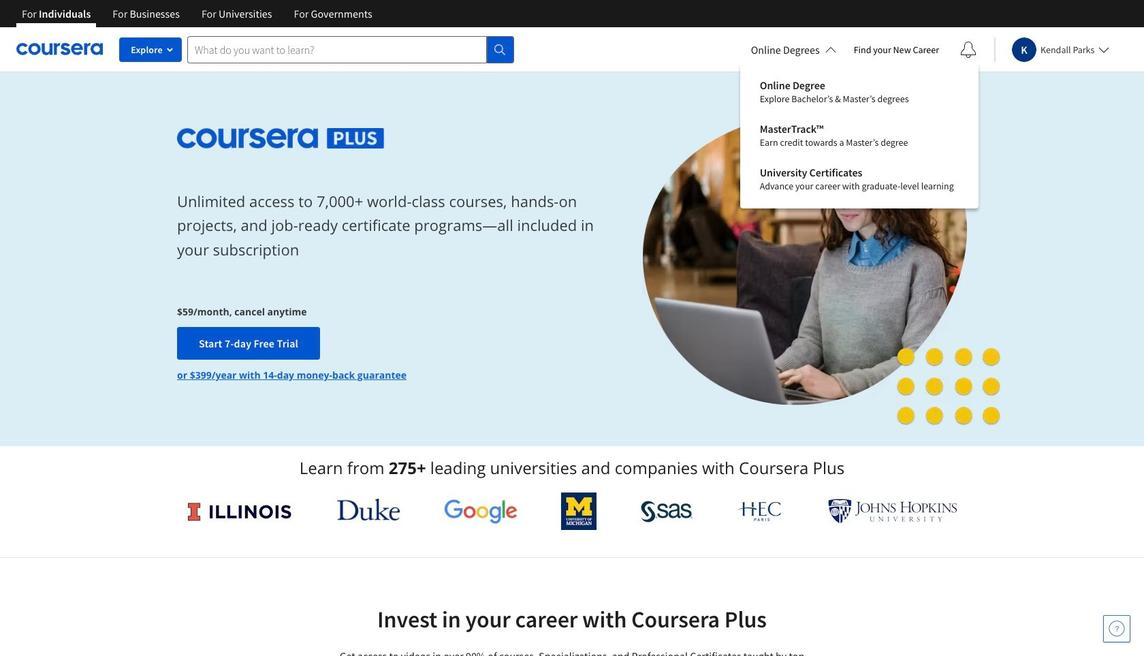 Task type: describe. For each thing, give the bounding box(es) containing it.
help center image
[[1109, 621, 1125, 637]]

sas image
[[641, 500, 693, 522]]

What do you want to learn? text field
[[187, 36, 487, 63]]

hec paris image
[[737, 497, 784, 525]]

google image
[[444, 499, 518, 524]]

coursera image
[[16, 38, 103, 60]]



Task type: locate. For each thing, give the bounding box(es) containing it.
duke university image
[[337, 499, 400, 520]]

coursera plus image
[[177, 128, 384, 148]]

johns hopkins university image
[[828, 499, 958, 524]]

banner navigation
[[11, 0, 383, 27]]

university of michigan image
[[562, 493, 597, 530]]

menu
[[749, 70, 970, 201]]

None search field
[[187, 36, 514, 63]]

university of illinois at urbana-champaign image
[[187, 500, 293, 522]]



Task type: vqa. For each thing, say whether or not it's contained in the screenshot.
University Of Michigan image
yes



